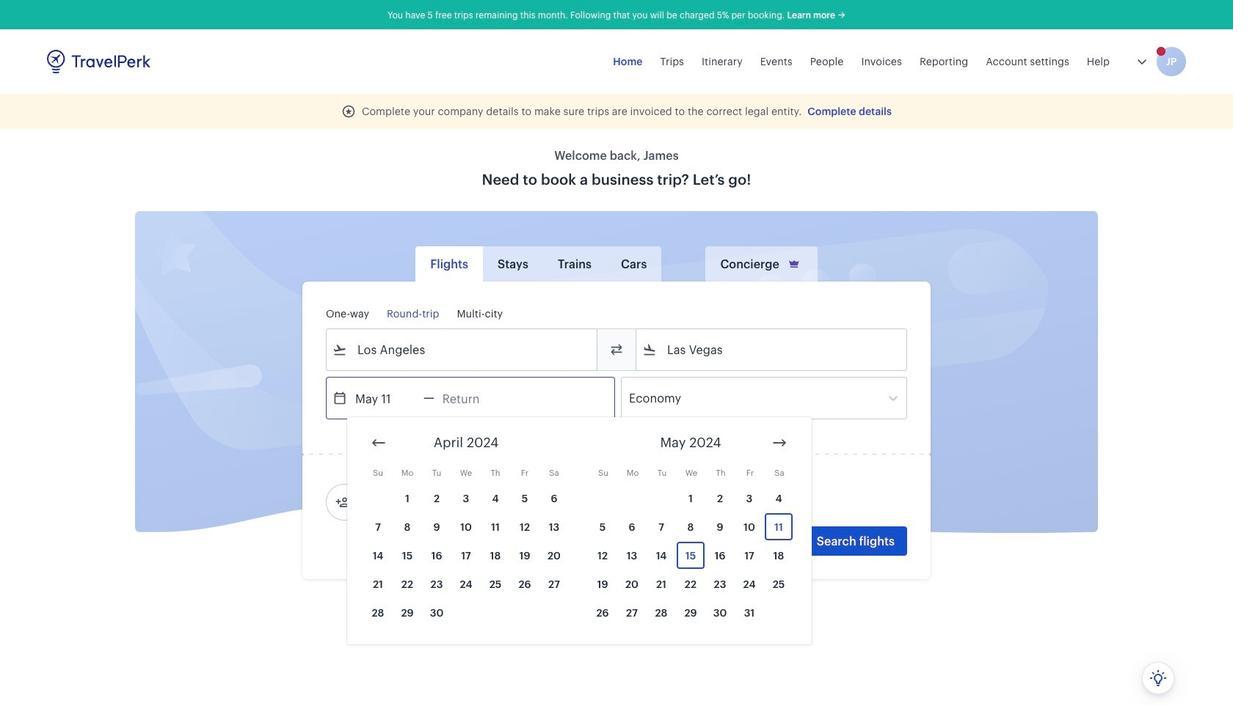 Task type: vqa. For each thing, say whether or not it's contained in the screenshot.
the Move backward to switch to the previous month. image
yes



Task type: locate. For each thing, give the bounding box(es) containing it.
Add first traveler search field
[[350, 491, 503, 515]]

calendar application
[[347, 418, 1233, 656]]

move backward to switch to the previous month. image
[[370, 435, 388, 452]]

Depart text field
[[347, 378, 424, 419]]

From search field
[[347, 338, 578, 362]]



Task type: describe. For each thing, give the bounding box(es) containing it.
move forward to switch to the next month. image
[[771, 435, 788, 452]]

Return text field
[[434, 378, 511, 419]]

To search field
[[657, 338, 887, 362]]



